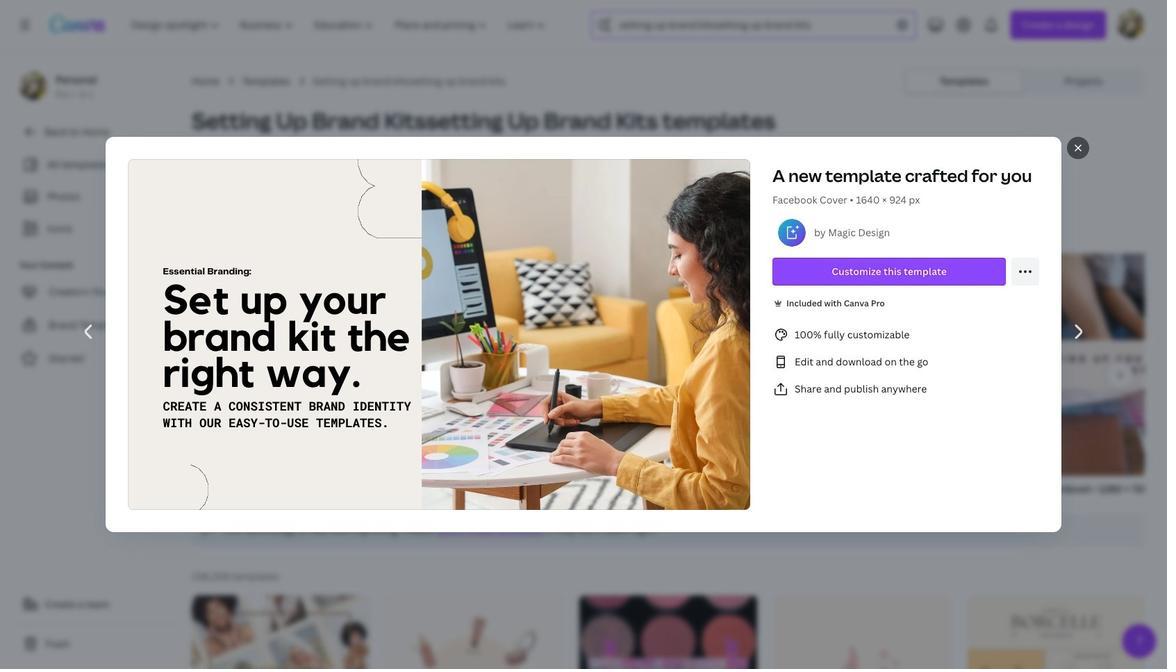Task type: locate. For each thing, give the bounding box(es) containing it.
pink make up brand instagram story image
[[580, 596, 757, 669]]

list
[[773, 327, 1040, 398]]

natural make up kits instagram post image
[[386, 596, 563, 669]]

a4 document mock up for skin care brand image
[[192, 596, 369, 669]]

group
[[448, 238, 857, 510], [192, 254, 457, 497], [998, 254, 1168, 497]]

brand beauty fashion make up therapist logo image
[[774, 596, 951, 669]]

top level navigation element
[[122, 11, 558, 39]]

None search field
[[592, 11, 917, 39]]



Task type: vqa. For each thing, say whether or not it's contained in the screenshot.
"search field"
yes



Task type: describe. For each thing, give the bounding box(es) containing it.
beige elegant brand board brand kit image
[[968, 596, 1145, 669]]



